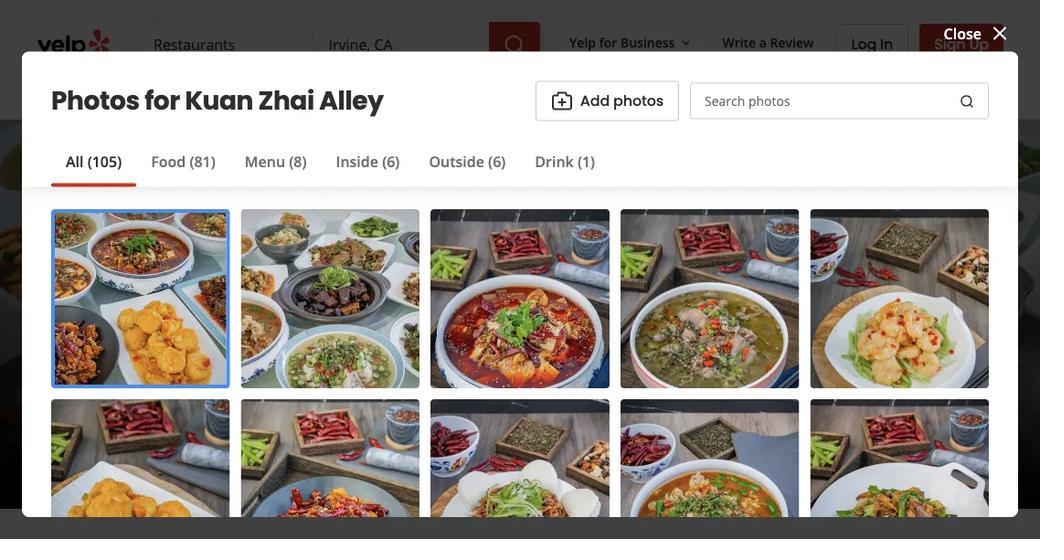 Task type: describe. For each thing, give the bounding box(es) containing it.
(6) for outside (6)
[[488, 151, 506, 171]]

2 - from the left
[[420, 421, 424, 441]]

1 - from the left
[[289, 421, 294, 441]]

updated
[[196, 451, 250, 469]]

24 chevron down v2 image for more
[[593, 79, 615, 101]]

(105)
[[87, 151, 122, 171]]

business
[[621, 33, 675, 51]]

write a review link
[[715, 26, 821, 59]]

pm,
[[330, 421, 357, 441]]

all (105)
[[66, 151, 122, 171]]

yelp for business
[[570, 33, 675, 51]]

add photos link
[[536, 81, 679, 121]]

owner
[[331, 451, 372, 469]]

add
[[580, 91, 610, 111]]

0 vertical spatial a
[[760, 33, 767, 51]]

1 photo of kuan zhai alley - irvine, ca, us. image from the left
[[0, 120, 602, 509]]

see hours link
[[494, 421, 563, 443]]

photos
[[51, 83, 140, 119]]

services
[[320, 81, 368, 98]]

0 horizontal spatial a
[[375, 451, 383, 469]]

edit button
[[346, 390, 383, 412]]

previous image
[[26, 300, 48, 322]]

home services
[[280, 81, 368, 98]]

up
[[969, 33, 989, 54]]

photos for kuan zhai alley
[[51, 83, 383, 119]]

home services link
[[265, 66, 408, 119]]

ago
[[446, 451, 469, 469]]

log in
[[852, 34, 893, 54]]

yelp for business button
[[562, 26, 701, 59]]

(45
[[363, 349, 384, 369]]

4.4
[[338, 349, 359, 369]]

outside
[[429, 151, 484, 171]]

1 vertical spatial photos
[[901, 441, 952, 461]]

0 vertical spatial kuan
[[185, 83, 253, 119]]

closed 11:00 am - 2:45 pm, 4:00 pm - 9:00 pm
[[166, 421, 483, 441]]

see hours
[[503, 424, 555, 439]]

menu
[[245, 151, 285, 171]]

yelp
[[570, 33, 596, 51]]

home
[[280, 81, 316, 98]]

24 add photo v2 image
[[551, 90, 573, 112]]

business categories element
[[139, 66, 1004, 119]]

food (81)
[[151, 151, 216, 171]]

sign
[[935, 33, 966, 54]]

105
[[875, 441, 898, 461]]

all
[[854, 441, 871, 461]]

szechuan link
[[266, 389, 335, 409]]

all
[[66, 151, 84, 171]]

close button
[[944, 22, 1011, 45]]

for for kuan
[[145, 83, 180, 119]]

4:00
[[360, 421, 389, 441]]

sign up link
[[920, 24, 1004, 64]]

see all 105 photos link
[[794, 429, 982, 473]]

16 claim filled v2 image
[[166, 392, 181, 407]]

few
[[386, 451, 410, 469]]

24 chevron down v2 image for restaurants
[[229, 79, 251, 101]]

restaurants link
[[139, 66, 265, 119]]

log in link
[[836, 24, 909, 64]]

write
[[723, 33, 756, 51]]

log
[[852, 34, 877, 54]]



Task type: locate. For each thing, give the bounding box(es) containing it.
kuan up the 4.4 star rating image
[[166, 280, 284, 342]]

1 vertical spatial alley
[[399, 280, 511, 342]]

24 close v2 image
[[989, 23, 1011, 45]]

1 horizontal spatial photos
[[901, 441, 952, 461]]

for for business
[[599, 33, 617, 51]]

alley up reviews) at bottom
[[399, 280, 511, 342]]

- right am
[[289, 421, 294, 441]]

1 horizontal spatial for
[[599, 33, 617, 51]]

0 horizontal spatial search image
[[504, 34, 526, 56]]

(6) right inside on the left top
[[382, 151, 400, 171]]

edit
[[355, 393, 375, 408]]

1 vertical spatial search image
[[960, 94, 975, 109]]

2 photo of kuan zhai alley - irvine, ca, us. image from the left
[[602, 120, 1040, 509]]

kuan zhai alley
[[166, 280, 511, 342]]

updated by business owner a few days ago
[[196, 451, 469, 469]]

1 horizontal spatial alley
[[399, 280, 511, 342]]

(45 reviews) link
[[363, 349, 447, 369]]

pm
[[393, 421, 416, 441], [461, 421, 483, 441]]

days
[[413, 451, 443, 469]]

search image down the 'sign up' link
[[960, 94, 975, 109]]

photos right add
[[613, 91, 664, 111]]

0 vertical spatial for
[[599, 33, 617, 51]]

next image
[[993, 300, 1015, 322]]

0 vertical spatial alley
[[319, 83, 383, 119]]

see left the all
[[824, 441, 850, 461]]

a
[[760, 33, 767, 51], [375, 451, 383, 469]]

11:00
[[221, 421, 258, 441]]

search image left yelp at top
[[504, 34, 526, 56]]

1 horizontal spatial search image
[[960, 94, 975, 109]]

photo of kuan zhai alley - irvine, ca, us. image
[[0, 120, 602, 509], [602, 120, 1040, 509]]

24 chevron down v2 image inside the more link
[[593, 79, 615, 101]]

see all 105 photos
[[824, 441, 952, 461]]

1 (6) from the left
[[382, 151, 400, 171]]

zhai left "services"
[[258, 83, 314, 119]]

4.4 (45 reviews)
[[338, 349, 447, 369]]

0 vertical spatial see
[[503, 424, 521, 439]]

close
[[944, 23, 982, 43]]

hours
[[524, 424, 555, 439]]

1 pm from the left
[[393, 421, 416, 441]]

1 horizontal spatial a
[[760, 33, 767, 51]]

0 vertical spatial photos
[[613, 91, 664, 111]]

review
[[770, 33, 814, 51]]

0 vertical spatial search image
[[504, 34, 526, 56]]

0 vertical spatial zhai
[[258, 83, 314, 119]]

food
[[151, 151, 186, 171]]

closed
[[166, 421, 213, 441]]

0 horizontal spatial -
[[289, 421, 294, 441]]

zhai
[[258, 83, 314, 119], [293, 280, 390, 342]]

0 horizontal spatial see
[[503, 424, 521, 439]]

(8)
[[289, 151, 307, 171]]

drink (1)
[[535, 151, 595, 171]]

0 horizontal spatial alley
[[319, 83, 383, 119]]

(1)
[[578, 151, 595, 171]]

sign up
[[935, 33, 989, 54]]

16 chevron down v2 image
[[679, 35, 693, 50]]

more link
[[543, 66, 630, 119]]

1 horizontal spatial see
[[824, 441, 850, 461]]

business
[[272, 451, 328, 469]]

reviews)
[[388, 349, 447, 369]]

for
[[599, 33, 617, 51], [145, 83, 180, 119]]

(6)
[[382, 151, 400, 171], [488, 151, 506, 171]]

2 24 chevron down v2 image from the left
[[593, 79, 615, 101]]

pm up few
[[393, 421, 416, 441]]

am
[[262, 421, 285, 441]]

menu (8)
[[245, 151, 307, 171]]

2 pm from the left
[[461, 421, 483, 441]]

for inside 'button'
[[599, 33, 617, 51]]

(81)
[[190, 151, 216, 171]]

kuan up '(81)'
[[185, 83, 253, 119]]

4.4 star rating image
[[166, 344, 327, 374]]

1 vertical spatial zhai
[[293, 280, 390, 342]]

24 chevron down v2 image right restaurants
[[229, 79, 251, 101]]

0 horizontal spatial pm
[[393, 421, 416, 441]]

in
[[880, 34, 893, 54]]

write a review
[[723, 33, 814, 51]]

for up food
[[145, 83, 180, 119]]

restaurants
[[154, 81, 225, 98]]

0 horizontal spatial for
[[145, 83, 180, 119]]

alley right home
[[319, 83, 383, 119]]

(6) right outside
[[488, 151, 506, 171]]

1 horizontal spatial -
[[420, 421, 424, 441]]

0 horizontal spatial photos
[[613, 91, 664, 111]]

inside
[[336, 151, 378, 171]]

szechuan
[[266, 389, 335, 409]]

see for see hours
[[503, 424, 521, 439]]

1 vertical spatial a
[[375, 451, 383, 469]]

photos
[[613, 91, 664, 111], [901, 441, 952, 461]]

None search field
[[139, 22, 544, 66]]

see left hours on the right of the page
[[503, 424, 521, 439]]

1 horizontal spatial pm
[[461, 421, 483, 441]]

search image
[[504, 34, 526, 56], [960, 94, 975, 109]]

see for see all 105 photos
[[824, 441, 850, 461]]

(6) for inside (6)
[[382, 151, 400, 171]]

pm right 9:00
[[461, 421, 483, 441]]

1 vertical spatial see
[[824, 441, 850, 461]]

alley
[[319, 83, 383, 119], [399, 280, 511, 342]]

claimed
[[185, 389, 242, 409]]

by
[[254, 451, 269, 469]]

24 chevron down v2 image inside restaurants link
[[229, 79, 251, 101]]

a right write on the top right of page
[[760, 33, 767, 51]]

24 chevron down v2 image
[[372, 79, 394, 101]]

24 chevron down v2 image
[[229, 79, 251, 101], [593, 79, 615, 101]]

0 horizontal spatial (6)
[[382, 151, 400, 171]]

for right yelp at top
[[599, 33, 617, 51]]

zhai up 4.4
[[293, 280, 390, 342]]

a left few
[[375, 451, 383, 469]]

1 horizontal spatial 24 chevron down v2 image
[[593, 79, 615, 101]]

more
[[558, 81, 589, 98]]

24 chevron down v2 image right more
[[593, 79, 615, 101]]

tab list containing all (105)
[[51, 151, 610, 187]]

drink
[[535, 151, 574, 171]]

kuan
[[185, 83, 253, 119], [166, 280, 284, 342]]

9:00
[[428, 421, 457, 441]]

-
[[289, 421, 294, 441], [420, 421, 424, 441]]

- left 9:00
[[420, 421, 424, 441]]

2 (6) from the left
[[488, 151, 506, 171]]

add photos
[[580, 91, 664, 111]]

2:45
[[297, 421, 326, 441]]

0 horizontal spatial 24 chevron down v2 image
[[229, 79, 251, 101]]

1 vertical spatial for
[[145, 83, 180, 119]]

photos right 105 at the bottom of the page
[[901, 441, 952, 461]]

1 horizontal spatial (6)
[[488, 151, 506, 171]]

see
[[503, 424, 521, 439], [824, 441, 850, 461]]

Search photos text field
[[690, 83, 989, 119]]

outside (6)
[[429, 151, 506, 171]]

inside (6)
[[336, 151, 400, 171]]

1 24 chevron down v2 image from the left
[[229, 79, 251, 101]]

1 vertical spatial kuan
[[166, 280, 284, 342]]

tab list
[[51, 151, 610, 187]]



Task type: vqa. For each thing, say whether or not it's contained in the screenshot.
(1)
yes



